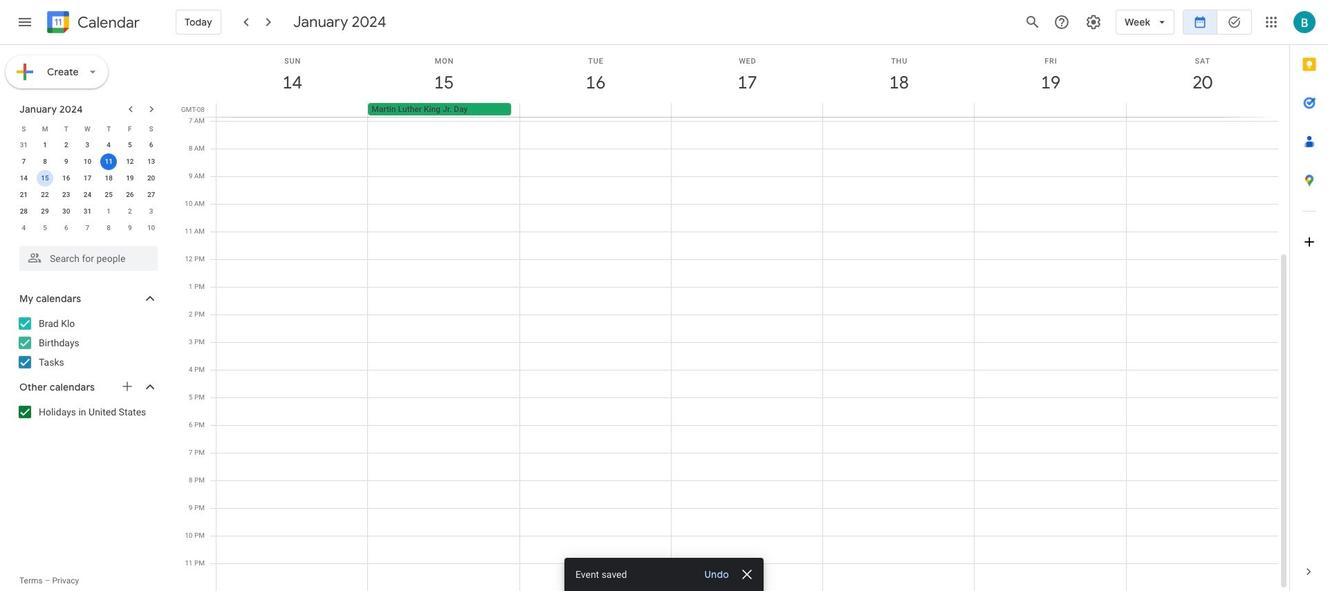 Task type: vqa. For each thing, say whether or not it's contained in the screenshot.
the 21 element
yes



Task type: locate. For each thing, give the bounding box(es) containing it.
Search for people text field
[[28, 246, 149, 271]]

15 element
[[37, 170, 53, 187]]

february 8 element
[[100, 220, 117, 237]]

11, today element
[[100, 154, 117, 170]]

28 element
[[15, 203, 32, 220]]

february 9 element
[[122, 220, 138, 237]]

13 element
[[143, 154, 160, 170]]

24 element
[[79, 187, 96, 203]]

None search field
[[0, 241, 172, 271]]

my calendars list
[[3, 313, 172, 374]]

cell
[[217, 103, 368, 117], [520, 103, 671, 117], [671, 103, 823, 117], [823, 103, 975, 117], [975, 103, 1126, 117], [1126, 103, 1278, 117], [98, 154, 119, 170], [34, 170, 56, 187]]

grid
[[177, 45, 1289, 591]]

17 element
[[79, 170, 96, 187]]

20 element
[[143, 170, 160, 187]]

february 7 element
[[79, 220, 96, 237]]

12 element
[[122, 154, 138, 170]]

february 5 element
[[37, 220, 53, 237]]

row group
[[13, 137, 162, 237]]

8 element
[[37, 154, 53, 170]]

3 element
[[79, 137, 96, 154]]

december 31 element
[[15, 137, 32, 154]]

6 element
[[143, 137, 160, 154]]

tab list
[[1290, 45, 1328, 553]]

14 element
[[15, 170, 32, 187]]

row
[[210, 103, 1289, 117], [13, 120, 162, 137], [13, 137, 162, 154], [13, 154, 162, 170], [13, 170, 162, 187], [13, 187, 162, 203], [13, 203, 162, 220], [13, 220, 162, 237]]

add other calendars image
[[120, 380, 134, 394]]

10 element
[[79, 154, 96, 170]]

main drawer image
[[17, 14, 33, 30]]

2 element
[[58, 137, 75, 154]]

settings menu image
[[1085, 14, 1102, 30]]

february 3 element
[[143, 203, 160, 220]]

7 element
[[15, 154, 32, 170]]

18 element
[[100, 170, 117, 187]]

5 element
[[122, 137, 138, 154]]

9 element
[[58, 154, 75, 170]]

heading
[[75, 14, 140, 31]]



Task type: describe. For each thing, give the bounding box(es) containing it.
february 2 element
[[122, 203, 138, 220]]

22 element
[[37, 187, 53, 203]]

4 element
[[100, 137, 117, 154]]

calendar element
[[44, 8, 140, 39]]

1 element
[[37, 137, 53, 154]]

february 6 element
[[58, 220, 75, 237]]

31 element
[[79, 203, 96, 220]]

19 element
[[122, 170, 138, 187]]

25 element
[[100, 187, 117, 203]]

february 1 element
[[100, 203, 117, 220]]

23 element
[[58, 187, 75, 203]]

29 element
[[37, 203, 53, 220]]

30 element
[[58, 203, 75, 220]]

february 4 element
[[15, 220, 32, 237]]

16 element
[[58, 170, 75, 187]]

21 element
[[15, 187, 32, 203]]

february 10 element
[[143, 220, 160, 237]]

heading inside calendar element
[[75, 14, 140, 31]]

26 element
[[122, 187, 138, 203]]

27 element
[[143, 187, 160, 203]]

january 2024 grid
[[13, 120, 162, 237]]



